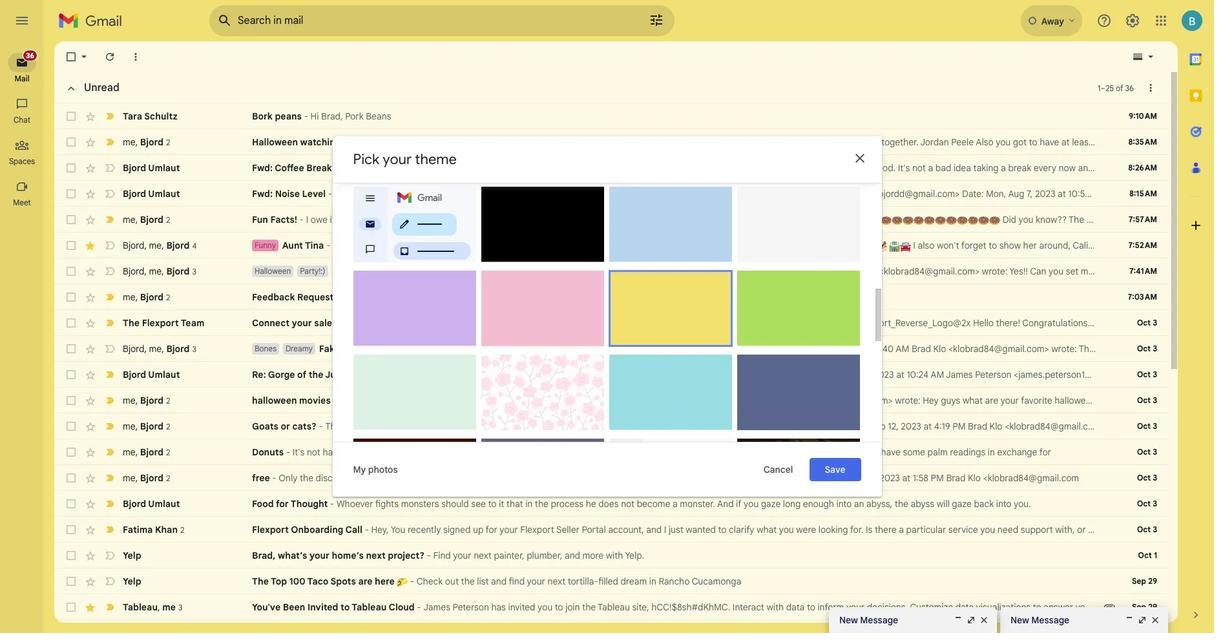 Task type: describe. For each thing, give the bounding box(es) containing it.
2 data from the left
[[956, 602, 974, 613]]

1 horizontal spatial 12,
[[888, 421, 899, 432]]

on left save
[[812, 472, 824, 484]]

0 vertical spatial should
[[587, 421, 614, 432]]

flexport_reverse_logo@2x
[[857, 317, 971, 329]]

2023 down seafoam
[[602, 447, 622, 458]]

klo right 7:08
[[864, 266, 877, 277]]

chat heading
[[0, 115, 44, 125]]

5 oct 3 from the top
[[1137, 473, 1158, 483]]

0 horizontal spatial abyss,
[[453, 369, 479, 381]]

2023 right 8,
[[571, 214, 591, 226]]

rose option
[[481, 271, 604, 356]]

bjord umlaut for re: gorge of the jungle
[[123, 369, 180, 381]]

a left particular
[[899, 524, 904, 536]]

is
[[866, 524, 873, 536]]

0 horizontal spatial should
[[442, 498, 469, 510]]

29,
[[826, 343, 838, 355]]

, for important mainly because it was sent directly to you. switch related to fun facts!
[[135, 214, 138, 225]]

on right quayle
[[581, 240, 593, 251]]

what up readings
[[963, 395, 983, 407]]

soft gray option
[[737, 187, 860, 272]]

not important switch for 7:52 am
[[103, 239, 116, 252]]

1 horizontal spatial it
[[499, 498, 504, 510]]

brad up readings
[[968, 421, 988, 432]]

1 data from the left
[[786, 602, 805, 613]]

pm right 7:08
[[827, 266, 840, 277]]

are left favorite
[[985, 395, 999, 407]]

to...
[[840, 317, 855, 329]]

7 🍩 image from the left
[[957, 215, 968, 226]]

1 vertical spatial re:
[[252, 369, 266, 381]]

0 horizontal spatial guys
[[827, 214, 846, 226]]

<klobrad84@gmail.com> down dusk
[[710, 447, 811, 458]]

2 vertical spatial 1
[[1154, 551, 1158, 560]]

brad right 7:08
[[842, 266, 862, 277]]

thu,
[[1171, 266, 1189, 277]]

monster.
[[680, 498, 715, 510]]

default option
[[353, 187, 476, 262]]

on thu, jun 29
[[1155, 266, 1214, 277]]

personal
[[623, 162, 659, 174]]

unread button
[[58, 75, 125, 101]]

1 vertical spatial guys
[[941, 395, 961, 407]]

0 horizontal spatial you
[[391, 524, 405, 536]]

row containing tara schultz
[[54, 103, 1168, 129]]

see
[[471, 498, 486, 510]]

1 horizontal spatial flexport
[[252, 524, 289, 536]]

up!
[[633, 317, 646, 329]]

1 vertical spatial back
[[974, 498, 994, 510]]

2 horizontal spatial there
[[875, 524, 897, 536]]

halloween down california,
[[358, 266, 403, 277]]

0 horizontal spatial need
[[817, 317, 837, 329]]

pm right 2:50
[[740, 395, 753, 407]]

0 vertical spatial james
[[946, 369, 973, 381]]

dusk option
[[737, 355, 860, 440]]

mustard option
[[609, 271, 732, 355]]

3 🍩 image from the left
[[935, 215, 946, 226]]

what right clarify
[[757, 524, 777, 536]]

, for not important "switch" for 7:52 am
[[144, 239, 147, 251]]

tue, up can
[[851, 421, 868, 432]]

pm right the 1:58
[[931, 472, 944, 484]]

0 horizontal spatial all
[[338, 214, 347, 226]]

where
[[340, 395, 366, 407]]

0 horizontal spatial or
[[281, 421, 290, 432]]

- check out the list and find your next tortilla-filled dream in rancho cucamonga ͏ ͏ ͏ ͏ ͏ ͏͏ ͏ ͏ ͏ ͏ ͏͏ ͏ ͏ ͏ ͏ ͏ ͏ ͏ ͏ ͏ ͏͏ ͏ ͏ ͏ ͏ ͏͏ ͏ ͏ ͏ ͏ ͏ ͏ ͏ ͏ ͏ ͏͏ ͏ ͏ ͏ ͏ ͏͏ ͏ ͏ ͏ ͏ ͏ ͏ ͏ ͏ ͏ ͏͏ ͏ ͏ ͏ ͏ ͏͏ ͏
[[408, 576, 873, 588]]

1 vertical spatial it's
[[293, 447, 305, 458]]

on right doyle
[[622, 395, 634, 407]]

forget
[[962, 240, 987, 251]]

1 horizontal spatial our
[[631, 266, 645, 277]]

1 vertical spatial with
[[767, 602, 784, 613]]

and right "now"
[[1078, 162, 1094, 174]]

up?
[[1096, 266, 1111, 277]]

klo down but wait, you're not done yet! you still need to... flexport_reverse_logo@2x hello there! congratulations on creating your account! take
[[934, 343, 946, 355]]

0 horizontal spatial mon,
[[413, 291, 433, 303]]

sep down ice on the left bottom of the page
[[571, 447, 587, 458]]

more
[[583, 550, 604, 562]]

umlaut for food for thought - whoever fights monsters should see to it that in the process he does not become a monster. and if you gaze long enough into an abyss, the abyss will gaze back into you.
[[148, 498, 180, 510]]

confess
[[335, 188, 375, 200]]

5 🍩 image from the left
[[925, 215, 935, 226]]

questions.
[[1096, 602, 1139, 613]]

the left thinker
[[576, 343, 590, 355]]

1 vertical spatial wed,
[[548, 447, 569, 458]]

1 vertical spatial 29
[[1149, 577, 1158, 586]]

bjord , me , bjord 4
[[123, 239, 197, 251]]

white
[[541, 188, 568, 200]]

me , bjord 2 for goats or cats?
[[123, 420, 170, 432]]

2 for i'll say this: the scariest monster in the world is human beings and what we are capable of, especially when we get together. jordan peele also you got to have at least scream 1 and 2 in there. you
[[166, 137, 170, 147]]

wrote: up save
[[813, 447, 839, 458]]

2 for hey brad, no on mon, aug 28, 2023 at 6:27 pm brad klo <klobrad84@gmail.com> wrote:
[[166, 292, 170, 302]]

, for donuts's important mainly because it was sent directly to you. switch
[[135, 446, 138, 458]]

bad
[[936, 162, 952, 174]]

1 horizontal spatial or
[[681, 162, 690, 174]]

the left jungle
[[309, 369, 324, 381]]

fri,
[[729, 266, 742, 277]]

yelp for the top 100 taco spots are here
[[123, 576, 141, 588]]

the left top
[[252, 576, 269, 588]]

tue, down still
[[788, 343, 805, 355]]

<klobrad84@gmail.com> up 7:08
[[748, 240, 848, 251]]

important according to google magic. switch for the
[[103, 317, 116, 330]]

and right mirror on the bottom
[[481, 343, 497, 355]]

5 row from the top
[[54, 207, 1190, 233]]

row containing tableau
[[54, 595, 1214, 620]]

invited
[[308, 602, 338, 613]]

1 horizontal spatial there
[[464, 395, 486, 407]]

2 horizontal spatial flexport
[[520, 524, 554, 536]]

thanks
[[1079, 343, 1108, 355]]

0 horizontal spatial flexport
[[142, 317, 179, 329]]

cherry blossom
[[489, 429, 548, 439]]

🌮 image
[[397, 577, 408, 588]]

me , bjord 2 for free
[[123, 472, 170, 484]]

1 percent from the left
[[471, 266, 503, 277]]

and down become
[[646, 524, 662, 536]]

important mainly because it was sent directly to you. switch for feedback request
[[103, 291, 116, 304]]

19 row from the top
[[54, 569, 1168, 595]]

for.
[[850, 524, 864, 536]]

1 horizontal spatial just
[[669, 524, 684, 536]]

not left 'enter'
[[616, 421, 630, 432]]

we left end
[[482, 369, 493, 381]]

8 🍩 image from the left
[[968, 215, 979, 226]]

is up put
[[488, 395, 495, 407]]

to down confess
[[349, 214, 357, 226]]

1 🍩 image from the left
[[849, 215, 859, 226]]

1 horizontal spatial it's
[[898, 162, 910, 174]]

navigation containing mail
[[0, 41, 45, 633]]

are up see
[[470, 472, 484, 484]]

2 horizontal spatial or
[[1077, 524, 1086, 536]]

piece
[[500, 188, 524, 200]]

luminous
[[644, 369, 680, 381]]

you've
[[487, 447, 514, 458]]

<klobrad84@gmail.com> up signing
[[573, 291, 673, 303]]

2 🍩 image from the left
[[870, 215, 881, 226]]

hey,
[[371, 524, 389, 536]]

portal
[[582, 524, 606, 536]]

jobs.
[[805, 162, 824, 174]]

mail heading
[[0, 74, 44, 84]]

your inside alert dialog
[[383, 151, 412, 168]]

the left hole
[[1069, 214, 1085, 226]]

the right this:
[[459, 136, 474, 148]]

1 🍩 image from the left
[[881, 215, 892, 226]]

hey up 4:19
[[923, 395, 939, 407]]

umlaut for fwd: coffee break? - seems to me we've all been taking a little break. thinking about our personal lives or thinking about keeping our jobs. breaks are good. it's not a bad idea taking a break every now and then. i
[[148, 162, 180, 174]]

unread main content
[[54, 41, 1214, 633]]

friedrich
[[755, 421, 792, 432]]

not important switch for 8:26 am
[[103, 162, 116, 175]]

and
[[717, 498, 734, 510]]

motto.
[[647, 266, 674, 277]]

holmes
[[741, 343, 772, 355]]

wait,
[[678, 317, 698, 329]]

1 halloween from the left
[[252, 395, 297, 407]]

0 horizontal spatial next
[[366, 550, 386, 562]]

support
[[1021, 524, 1053, 536]]

0 vertical spatial little
[[497, 162, 514, 174]]

4 ͏͏ from the left
[[799, 576, 802, 588]]

4 row from the top
[[54, 181, 1182, 207]]

3 inside goats or cats? - those who cannot understand how to put their thoughts on ice should not enter into the heat of debate. friedrich nietzsche on tue, sep 12, 2023 at 4:19 pm brad klo <klobrad84@gmail.com> wrote: i oct 3
[[1153, 421, 1158, 431]]

1 gaze from the left
[[761, 498, 781, 510]]

2 were from the left
[[1088, 524, 1108, 536]]

refresh image
[[103, 50, 116, 63]]

0 vertical spatial he
[[646, 343, 656, 355]]

0 horizontal spatial james
[[424, 602, 451, 613]]

was
[[1174, 214, 1190, 226]]

and left more in the left of the page
[[565, 550, 580, 562]]

love
[[337, 240, 354, 251]]

high contrast option
[[609, 439, 732, 514]]

blossom
[[516, 429, 548, 439]]

0 horizontal spatial he
[[586, 498, 596, 510]]

date:
[[962, 188, 984, 200]]

wood (by: istockphoto) option
[[737, 439, 860, 514]]

0 vertical spatial wed,
[[595, 240, 616, 251]]

bjord umlaut for food for thought
[[123, 498, 180, 510]]

1 horizontal spatial 1
[[1128, 136, 1131, 148]]

wrote: up wait,
[[676, 291, 701, 303]]

bjord , me , bjord 3 for fake dinosaur bones
[[123, 343, 196, 355]]

level
[[302, 188, 326, 200]]

thinks
[[658, 343, 683, 355]]

13 row from the top
[[54, 414, 1168, 440]]

🚘 image
[[900, 241, 911, 252]]

spaces heading
[[0, 156, 44, 167]]

we left get
[[852, 136, 864, 148]]

you've been invited to tableau cloud - james peterson has invited you to join the tableau site, hcc!$8sh#dkhmc. interact with data to inform your decisions. customize data visualizations to answer your questions. share discoveries 
[[252, 602, 1214, 613]]

6 oct 3 from the top
[[1137, 499, 1158, 509]]

brad, what's your home's next project? - find your next painter, plumber, and more with yelp. ͏ ͏ ͏ ͏ ͏ ͏ ͏ ͏ ͏ ͏ ͏ ͏ ͏ ͏ ͏ ͏ ͏ ͏ ͏ ͏ ͏ ͏ ͏ ͏ ͏ ͏ ͏ ͏ ͏ ͏ ͏ ͏ ͏ ͏ ͏ ͏ ͏ ͏ ͏ ͏ ͏ ͏ ͏ ͏ ͏ ͏ ͏ ͏ ͏ ͏ ͏ ͏ ͏ ͏ ͏ ͏ ͏ ͏ ͏ ͏ ͏ ͏ ͏ ͏ ͏ ͏ ͏ ͏ ͏ ͏ ͏ ͏ ͏ ͏
[[252, 550, 816, 562]]

bork
[[252, 111, 273, 122]]

aug right 'fri,'
[[744, 266, 760, 277]]

important because you marked it as important. switch
[[103, 601, 116, 614]]

1 sep 29 from the top
[[1132, 577, 1158, 586]]

fwd: noise level - confess to your crimes stale end piece of white bread! ---------- forwarded message --------- from: bjord umlaut <sicritbjordd@gmail.com> date: mon, aug 7, 2023 at 10:58 am subject: re: noise
[[252, 188, 1182, 200]]

discoveries
[[1167, 602, 1214, 613]]

spearmint option
[[353, 355, 476, 430]]

congratulations on signing up!
[[521, 317, 649, 329]]

set
[[1066, 266, 1079, 277]]

oct inside halloween movies - where there is no imagination there is no horror. arthur conan doyle on tue, sep 12, 2023 at 2:50 pm brad klo <klobrad84@gmail.com> wrote: hey guys what are your favorite halloween movies? oct 3
[[1137, 396, 1151, 405]]

also
[[918, 240, 935, 251]]

to right slave on the bottom
[[608, 472, 617, 484]]

aug right sat,
[[1188, 343, 1204, 355]]

brad down 10
[[536, 291, 555, 303]]

0 horizontal spatial 1
[[1098, 83, 1101, 93]]

important according to google magic. switch for bjord
[[103, 498, 116, 511]]

11:40
[[874, 343, 894, 355]]

9 🍩 image from the left
[[990, 215, 1001, 226]]

debate.
[[721, 421, 753, 432]]

chat
[[14, 115, 30, 125]]

is right world
[[598, 136, 604, 148]]

capable
[[736, 136, 769, 148]]

sep down oct 1 on the right bottom of page
[[1132, 577, 1147, 586]]

🐕 image
[[879, 241, 889, 252]]

2023 right the 28, at the top left
[[468, 291, 488, 303]]

monsters
[[401, 498, 439, 510]]

to left join
[[555, 602, 563, 613]]

row containing fatima khan
[[54, 517, 1168, 543]]

0 horizontal spatial peterson
[[453, 602, 489, 613]]

in right that
[[526, 498, 533, 510]]

2 sep 29 from the top
[[1132, 602, 1158, 612]]

0 horizontal spatial just
[[443, 317, 459, 329]]

3 inside halloween movies - where there is no imagination there is no horror. arthur conan doyle on tue, sep 12, 2023 at 2:50 pm brad klo <klobrad84@gmail.com> wrote: hey guys what are your favorite halloween movies? oct 3
[[1153, 396, 1158, 405]]

2 for those who cannot understand how to put their thoughts on ice should not enter into the heat of debate. friedrich nietzsche on tue, sep 12, 2023 at 4:19 pm brad klo <klobrad84@gmail.com> wrote: i
[[166, 422, 170, 431]]

1 vertical spatial little
[[360, 214, 377, 226]]

0 horizontal spatial 13,
[[589, 447, 600, 458]]

1 horizontal spatial tableau
[[352, 602, 387, 613]]

2 horizontal spatial next
[[548, 576, 566, 588]]

<klobrad84@gmail.com> down there! on the right of the page
[[949, 343, 1049, 355]]

1 no from the left
[[402, 395, 412, 407]]

tina
[[305, 240, 324, 251]]

for right food
[[276, 498, 289, 510]]

2:50
[[719, 395, 738, 407]]

seafoam option
[[609, 355, 732, 440]]

toggle split pane mode image
[[1132, 50, 1145, 63]]

i'll
[[412, 136, 421, 148]]

at left 4:19
[[924, 421, 932, 432]]

0 horizontal spatial it
[[330, 214, 335, 226]]

am right 11:26
[[625, 214, 639, 226]]

1 vertical spatial need
[[998, 524, 1019, 536]]

at left 6:27
[[491, 291, 499, 303]]

0 horizontal spatial on
[[560, 421, 570, 432]]

a left break
[[1001, 162, 1006, 174]]

to right got in the top of the page
[[1029, 136, 1038, 148]]

1 noise from the left
[[275, 188, 300, 200]]

dark option
[[481, 187, 604, 272]]

in right readings
[[988, 447, 995, 458]]

hey up 7:08
[[809, 214, 825, 226]]

ones
[[362, 472, 382, 484]]

, for feedback request's important mainly because it was sent directly to you. switch
[[135, 291, 138, 303]]

2 percent from the left
[[543, 266, 575, 277]]

connect your sales channel today! it takes just a few clicks
[[252, 317, 513, 329]]

2 about from the left
[[727, 162, 752, 174]]

quayle
[[551, 240, 579, 251]]

unread tab panel
[[54, 72, 1214, 633]]

<klobrad84@gmail.com> up nietzsche
[[792, 395, 893, 407]]

, for not important "switch" associated with oct 3
[[144, 343, 147, 355]]

2 vertical spatial mon,
[[822, 369, 842, 381]]

are up process
[[562, 472, 575, 484]]

2 noise from the left
[[1159, 188, 1182, 200]]

arthur
[[539, 395, 566, 407]]

crimes
[[417, 188, 449, 200]]

1 vertical spatial 11,
[[862, 369, 871, 381]]

the left tip.
[[1125, 343, 1138, 355]]

at left 12:36
[[625, 447, 633, 458]]

0 horizontal spatial tableau
[[123, 601, 158, 613]]

pm right 4:19
[[953, 421, 966, 432]]

on right wasabi
[[774, 343, 786, 355]]

search in mail image
[[213, 9, 237, 32]]

1 vertical spatial you
[[783, 317, 798, 329]]

5 ͏͏ from the left
[[822, 576, 825, 588]]

readings
[[950, 447, 986, 458]]

bjord , me , bjord 3 for extra halloween masks
[[123, 265, 196, 277]]

in right dream
[[649, 576, 657, 588]]

7 ͏͏ from the left
[[857, 576, 860, 588]]

to right the 'seems'
[[376, 162, 384, 174]]

account,
[[608, 524, 644, 536]]

at left least
[[1062, 136, 1070, 148]]

at left 11:26
[[594, 214, 602, 226]]

free.
[[424, 472, 443, 484]]

2 for where there is no imagination there is no horror. arthur conan doyle on tue, sep 12, 2023 at 2:50 pm brad klo <klobrad84@gmail.com> wrote: hey guys what are your favorite halloween movies?
[[166, 396, 170, 406]]

got.
[[516, 447, 532, 458]]

2023 right soft
[[773, 266, 794, 277]]

paul
[[676, 266, 693, 277]]

klo up exchange
[[990, 421, 1003, 432]]

at left 11:40
[[863, 343, 871, 355]]

1 vertical spatial have
[[881, 447, 901, 458]]

3 inside tableau , me 3
[[178, 603, 183, 612]]

2 for only the disciplined ones in life are free. if you are undisciplined, you are a slave to your moods and your passions. eliud kipchoge on wed, sep 13, 2023 at 1:58 pm brad klo <klobrad84@gmail.com
[[166, 473, 170, 483]]

mail, 36 unread messages image
[[22, 53, 36, 65]]

settings image
[[1125, 13, 1141, 28]]

not important switch for oct 3
[[103, 343, 116, 355]]

john
[[455, 214, 476, 226]]

for down see
[[486, 524, 498, 536]]

3 oct 3 from the top
[[1137, 370, 1158, 379]]

every
[[1034, 162, 1057, 174]]

2 horizontal spatial you
[[1194, 136, 1209, 148]]

1 horizontal spatial 13,
[[867, 472, 877, 484]]

mirror
[[454, 343, 479, 355]]

<sicritbjordd@gmail.com>
[[854, 188, 960, 200]]

is right california on the right of the page
[[1115, 240, 1121, 251]]

1 taking from the left
[[462, 162, 487, 174]]

, for 7:41 am not important "switch"
[[144, 265, 147, 277]]

some
[[903, 447, 926, 458]]

klo down forwarded
[[663, 214, 676, 226]]

0 vertical spatial will
[[499, 343, 512, 355]]

not important switch for oct 1
[[103, 549, 116, 562]]

2 horizontal spatial abyss,
[[867, 498, 893, 510]]

2 horizontal spatial wed,
[[826, 472, 847, 484]]

<klobrad84@gmail.com> down favorite
[[1005, 421, 1106, 432]]

yelp for brad, what's your home's next project?
[[123, 550, 141, 562]]

not important switch for 8:15 am
[[103, 187, 116, 200]]

the left team
[[123, 317, 140, 329]]

wanted
[[686, 524, 716, 536]]

6 ͏͏ from the left
[[834, 576, 836, 588]]

0 horizontal spatial bones
[[255, 344, 277, 354]]

donuts - it's not having what you want, it's wanting what you've got. on wed, sep 13, 2023 at 12:36 pm brad klo <klobrad84@gmail.com> wrote: hey can i have some palm readings in exchange for
[[252, 447, 1051, 458]]

1 vertical spatial will
[[937, 498, 950, 510]]

ninety
[[443, 266, 469, 277]]

your
[[391, 188, 415, 200]]

8:15 am
[[1130, 189, 1158, 198]]

flexport onboarding call - hey, you recently signed up for your flexport seller portal account, and i just wanted to clarify what you were looking for. is there a particular service you need support with, or were you just
[[252, 524, 1143, 536]]

12 row from the top
[[54, 388, 1168, 414]]

wrote: down from:
[[781, 214, 806, 226]]

umlaut for re: gorge of the jungle - we come from a dark abyss, we end in a dark abyss, and we call the luminous interval life. nikos kazantzakis on mon, sep 11, 2023 at 10:24 am james peterson <james.peterson1902@gmail.com> wrote:
[[148, 369, 180, 381]]

enough
[[803, 498, 834, 510]]

0 vertical spatial up
[[472, 240, 483, 251]]

reflect
[[514, 343, 541, 355]]

are left the here
[[358, 576, 373, 588]]

, for important mainly because it was sent directly to you. switch corresponding to goats or cats?
[[135, 420, 138, 432]]

me , bjord 2 for feedback request
[[123, 291, 170, 303]]

unread
[[84, 81, 119, 94]]

hi
[[311, 111, 319, 122]]

klo down heat
[[695, 447, 708, 458]]

2 dark from the left
[[530, 369, 549, 381]]

2 horizontal spatial on
[[1090, 317, 1101, 329]]

klo down kazantzakis
[[777, 395, 790, 407]]

1 oct 3 from the top
[[1137, 318, 1158, 328]]

me , bjord 2 for fun facts!
[[123, 214, 170, 225]]

on right 'got.'
[[534, 447, 546, 458]]

, for halloween watching movie month! important mainly because it was sent directly to you. switch
[[135, 136, 138, 148]]

aug left the 28, at the top left
[[435, 291, 451, 303]]

what down who
[[352, 447, 372, 458]]

–
[[1101, 83, 1106, 93]]

umlaut down breaks
[[822, 188, 851, 200]]

2 horizontal spatial of
[[1116, 83, 1124, 93]]

to left clarify
[[718, 524, 727, 536]]

pick your theme alert dialog
[[333, 136, 882, 514]]



Task type: vqa. For each thing, say whether or not it's contained in the screenshot.


Task type: locate. For each thing, give the bounding box(es) containing it.
1 vertical spatial fwd:
[[252, 188, 273, 200]]

cats?
[[292, 421, 317, 432]]

important mainly because it was sent directly to you. switch for halloween watching movie month!
[[103, 136, 116, 149]]

practically
[[405, 240, 447, 251]]

3 row from the top
[[54, 155, 1168, 181]]

important according to google magic. switch for tara
[[103, 110, 116, 123]]

you
[[996, 136, 1011, 148], [1019, 214, 1034, 226], [1049, 266, 1064, 277], [375, 447, 389, 458], [453, 472, 468, 484], [545, 472, 560, 484], [744, 498, 759, 510], [779, 524, 794, 536], [981, 524, 996, 536], [1111, 524, 1126, 536], [538, 602, 553, 613]]

2 important mainly because it was sent directly to you. switch from the top
[[103, 213, 116, 226]]

bread!
[[570, 188, 601, 200]]

2 inside the fatima khan 2
[[180, 525, 184, 535]]

4 me , bjord 2 from the top
[[123, 395, 170, 406]]

4 important mainly because it was sent directly to you. switch from the top
[[103, 368, 116, 381]]

14 row from the top
[[54, 440, 1168, 465]]

halloween watching movie month! - i'll say this: the scariest monster in the world is human beings and what we are capable of, especially when we get together. jordan peele also you got to have at least scream 1 and 2 in there. you
[[252, 136, 1209, 148]]

12:36
[[635, 447, 656, 458]]

2 horizontal spatial brad,
[[361, 291, 382, 303]]

gmail image
[[58, 8, 129, 34]]

aug left 8,
[[543, 214, 559, 226]]

free - only the disciplined ones in life are free. if you are undisciplined, you are a slave to your moods and your passions. eliud kipchoge on wed, sep 13, 2023 at 1:58 pm brad klo <klobrad84@gmail.com
[[252, 472, 1079, 484]]

1 horizontal spatial taking
[[974, 162, 999, 174]]

brad,
[[321, 111, 343, 122], [361, 291, 382, 303], [252, 550, 276, 562]]

fwd: for fwd: coffee break? - seems to me we've all been taking a little break. thinking about our personal lives or thinking about keeping our jobs. breaks are good. it's not a bad idea taking a break every now and then. i
[[252, 162, 273, 174]]

0 horizontal spatial re:
[[252, 369, 266, 381]]

1 not important switch from the top
[[103, 162, 116, 175]]

2 fwd: from the top
[[252, 188, 273, 200]]

for right exchange
[[1040, 447, 1051, 458]]

row down up!
[[54, 336, 1204, 362]]

2 taking from the left
[[974, 162, 999, 174]]

0 horizontal spatial brad,
[[252, 550, 276, 562]]

a left bad
[[928, 162, 933, 174]]

together.
[[882, 136, 919, 148]]

16 row from the top
[[54, 491, 1168, 517]]

with,
[[1056, 524, 1075, 536]]

on right nietzsche
[[837, 421, 849, 432]]

2 horizontal spatial tableau
[[598, 602, 630, 613]]

from:
[[773, 188, 796, 200]]

lavender option
[[353, 271, 476, 346]]

food
[[252, 498, 274, 510]]

brad, for hi
[[321, 111, 343, 122]]

blue option
[[609, 187, 732, 272]]

row down "site,"
[[54, 620, 1168, 633]]

15 row from the top
[[54, 465, 1168, 491]]

important mainly because it was sent directly to you. switch for fun facts!
[[103, 213, 116, 226]]

0 horizontal spatial no
[[402, 395, 412, 407]]

11, right soft
[[762, 266, 771, 277]]

1 vertical spatial bjord , me , bjord 3
[[123, 343, 196, 355]]

flexport left team
[[142, 317, 179, 329]]

favorite
[[1021, 395, 1053, 407]]

0 vertical spatial it
[[330, 214, 335, 226]]

2 congratulations from the left
[[1023, 317, 1088, 329]]

is down come
[[393, 395, 399, 407]]

<klobrad84@gmail.com> down fwd: noise level - confess to your crimes stale end piece of white bread! ---------- forwarded message --------- from: bjord umlaut <sicritbjordd@gmail.com> date: mon, aug 7, 2023 at 10:58 am subject: re: noise
[[678, 214, 779, 226]]

fun facts!
[[252, 214, 297, 226]]

0 vertical spatial brad,
[[321, 111, 343, 122]]

1 horizontal spatial re:
[[1144, 188, 1157, 200]]

2023 down 11:40
[[874, 369, 894, 381]]

taking right been
[[462, 162, 487, 174]]

0 vertical spatial 29
[[1208, 266, 1214, 277]]

1 vertical spatial 13,
[[867, 472, 877, 484]]

9 row from the top
[[54, 310, 1214, 336]]

2 halloween from the left
[[1055, 395, 1096, 407]]

show
[[1000, 240, 1021, 251]]

donuts
[[252, 447, 284, 458]]

brad down heat
[[674, 447, 693, 458]]

0 horizontal spatial of
[[297, 369, 306, 381]]

3 bjord umlaut from the top
[[123, 369, 180, 381]]

oct 1
[[1138, 551, 1158, 560]]

0 horizontal spatial back
[[544, 343, 563, 355]]

me
[[123, 136, 135, 148], [387, 162, 399, 174], [123, 214, 135, 225], [149, 239, 162, 251], [149, 265, 162, 277], [1081, 266, 1094, 277], [123, 291, 135, 303], [149, 343, 162, 355], [123, 395, 135, 406], [123, 420, 135, 432], [123, 446, 135, 458], [123, 472, 135, 484], [162, 601, 176, 613]]

no
[[402, 395, 412, 407], [497, 395, 508, 407]]

0 vertical spatial you
[[1194, 136, 1209, 148]]

me , bjord 2 for halloween movies
[[123, 395, 170, 406]]

congratulations
[[521, 317, 587, 329], [1023, 317, 1088, 329]]

halloween for halloween watching movie month! - i'll say this: the scariest monster in the world is human beings and what we are capable of, especially when we get together. jordan peele also you got to have at least scream 1 and 2 in there. you
[[252, 136, 298, 148]]

4 not important switch from the top
[[103, 265, 116, 278]]

a down scariest
[[489, 162, 494, 174]]

2 horizontal spatial just
[[1128, 524, 1143, 536]]

tara
[[123, 111, 142, 122]]

18 row from the top
[[54, 543, 1168, 569]]

james right 10:24
[[946, 369, 973, 381]]

whoever
[[337, 498, 373, 510]]

sep right save
[[849, 472, 865, 484]]

4 oct 3 from the top
[[1137, 447, 1158, 457]]

row containing the flexport team
[[54, 310, 1214, 336]]

3 🍩 image from the left
[[892, 215, 903, 226]]

3 ͏͏ from the left
[[788, 576, 790, 588]]

0 horizontal spatial there
[[369, 395, 391, 407]]

row down seafoam
[[54, 440, 1168, 465]]

2 row from the top
[[54, 129, 1209, 155]]

find
[[433, 550, 451, 562]]

1 vertical spatial all
[[338, 214, 347, 226]]

2 vertical spatial brad,
[[252, 550, 276, 562]]

, for important mainly because it was sent directly to you. switch related to free
[[135, 472, 138, 484]]

21 row from the top
[[54, 620, 1168, 633]]

20 row from the top
[[54, 595, 1214, 620]]

then.
[[1096, 162, 1117, 174]]

not left the having at the left bottom of page
[[307, 447, 321, 458]]

important mainly because it was sent directly to you. switch for halloween movies
[[103, 394, 116, 407]]

0 vertical spatial need
[[817, 317, 837, 329]]

0 horizontal spatial it's
[[293, 447, 305, 458]]

were left looking
[[796, 524, 816, 536]]

at left 10:58
[[1058, 188, 1066, 200]]

1 horizontal spatial guys
[[941, 395, 961, 407]]

of,
[[772, 136, 782, 148]]

been
[[283, 602, 305, 613]]

2 horizontal spatial our
[[789, 162, 802, 174]]

7 me , bjord 2 from the top
[[123, 472, 170, 484]]

1 horizontal spatial no
[[497, 395, 508, 407]]

2
[[1151, 136, 1156, 148], [166, 137, 170, 147], [166, 215, 170, 225], [166, 292, 170, 302], [166, 396, 170, 406], [166, 422, 170, 431], [166, 448, 170, 457], [166, 473, 170, 483], [180, 525, 184, 535]]

yet!
[[766, 317, 781, 329]]

2023 right "7,"
[[1035, 188, 1056, 200]]

of right 25
[[1116, 83, 1124, 93]]

0 horizontal spatial noise
[[275, 188, 300, 200]]

the left list
[[461, 576, 475, 588]]

into right 'enter'
[[656, 421, 671, 432]]

2 bjord , me , bjord 3 from the top
[[123, 343, 196, 355]]

1 horizontal spatial should
[[587, 421, 614, 432]]

1 horizontal spatial will
[[937, 498, 950, 510]]

1 vertical spatial he
[[586, 498, 596, 510]]

8 row from the top
[[54, 284, 1168, 310]]

4 important according to google magic. switch from the top
[[103, 524, 116, 536]]

13, up slave on the bottom
[[589, 447, 600, 458]]

bjord umlaut for fwd: coffee break?
[[123, 162, 180, 174]]

0 horizontal spatial with
[[606, 550, 623, 562]]

important mainly because it was sent directly to you. switch for free
[[103, 472, 116, 485]]

movie
[[343, 136, 370, 148]]

6 row from the top
[[54, 233, 1168, 259]]

1 horizontal spatial with
[[767, 602, 784, 613]]

1 horizontal spatial wed,
[[595, 240, 616, 251]]

2 ͏͏ from the left
[[765, 576, 767, 588]]

need right still
[[817, 317, 837, 329]]

1 congratulations from the left
[[521, 317, 587, 329]]

- i owe it all to little chocolate donuts. john belushi on tue, aug 8, 2023 at 11:26 am brad klo <klobrad84@gmail.com> wrote: hey guys
[[297, 214, 849, 226]]

important mainly because it was sent directly to you. switch for goats or cats?
[[103, 420, 116, 433]]

0 horizontal spatial 12,
[[673, 395, 684, 407]]

should right ice on the left bottom of the page
[[587, 421, 614, 432]]

2 for it's not having what you want, it's wanting what you've got. on wed, sep 13, 2023 at 12:36 pm brad klo <klobrad84@gmail.com> wrote: hey can i have some palm readings in exchange for
[[166, 448, 170, 457]]

1 were from the left
[[796, 524, 816, 536]]

1 about from the left
[[581, 162, 605, 174]]

important mainly because it was sent directly to you. switch for donuts
[[103, 446, 116, 459]]

0 horizontal spatial gaze
[[761, 498, 781, 510]]

2 me , bjord 2 from the top
[[123, 214, 170, 225]]

at left '1:17'
[[669, 240, 677, 251]]

aug left "7,"
[[1009, 188, 1025, 200]]

world
[[573, 136, 596, 148]]

klo up the congratulations on signing up!
[[557, 291, 570, 303]]

interval
[[683, 369, 713, 381]]

0 vertical spatial mon,
[[986, 188, 1007, 200]]

1 horizontal spatial james
[[946, 369, 973, 381]]

0 vertical spatial yelp
[[123, 550, 141, 562]]

owe
[[311, 214, 328, 226]]

7 row from the top
[[54, 259, 1214, 284]]

up right signed
[[473, 524, 484, 536]]

-
[[304, 111, 308, 122], [405, 136, 410, 148], [339, 162, 344, 174], [328, 188, 332, 200], [603, 188, 608, 200], [608, 188, 612, 200], [612, 188, 616, 200], [616, 188, 620, 200], [620, 188, 624, 200], [624, 188, 628, 200], [628, 188, 633, 200], [633, 188, 637, 200], [637, 188, 641, 200], [641, 188, 645, 200], [733, 188, 737, 200], [737, 188, 742, 200], [742, 188, 746, 200], [746, 188, 750, 200], [750, 188, 754, 200], [754, 188, 758, 200], [758, 188, 762, 200], [762, 188, 767, 200], [767, 188, 771, 200], [300, 214, 304, 226], [326, 240, 331, 251], [436, 266, 440, 277], [336, 291, 340, 303], [414, 343, 418, 355], [357, 369, 361, 381], [333, 395, 337, 407], [319, 421, 323, 432], [286, 447, 290, 458], [272, 472, 276, 484], [330, 498, 334, 510], [365, 524, 369, 536], [427, 550, 431, 562], [410, 576, 414, 588], [417, 602, 421, 613]]

nietzsche
[[794, 421, 835, 432]]

those
[[325, 421, 351, 432]]

team
[[181, 317, 205, 329]]

or right 'lives'
[[681, 162, 690, 174]]

row
[[54, 103, 1168, 129], [54, 129, 1209, 155], [54, 155, 1168, 181], [54, 181, 1182, 207], [54, 207, 1190, 233], [54, 233, 1168, 259], [54, 259, 1214, 284], [54, 284, 1168, 310], [54, 310, 1214, 336], [54, 336, 1204, 362], [54, 362, 1184, 388], [54, 388, 1168, 414], [54, 414, 1168, 440], [54, 440, 1168, 465], [54, 465, 1168, 491], [54, 491, 1168, 517], [54, 517, 1168, 543], [54, 543, 1168, 569], [54, 569, 1168, 595], [54, 595, 1214, 620], [54, 620, 1168, 633]]

0 vertical spatial re:
[[1144, 188, 1157, 200]]

rose
[[489, 344, 507, 355]]

hey up channel
[[343, 291, 358, 303]]

in left there.
[[1158, 136, 1166, 148]]

1 vertical spatial 1
[[1128, 136, 1131, 148]]

1 vertical spatial up
[[473, 524, 484, 536]]

umlaut for fwd: noise level - confess to your crimes stale end piece of white bread! ---------- forwarded message --------- from: bjord umlaut <sicritbjordd@gmail.com> date: mon, aug 7, 2023 at 10:58 am subject: re: noise
[[148, 188, 180, 200]]

eggplant option
[[481, 439, 604, 514]]

, for important mainly because it was sent directly to you. switch associated with halloween movies
[[135, 395, 138, 406]]

watching
[[300, 136, 341, 148]]

bones down connect
[[255, 344, 277, 354]]

1:58
[[913, 472, 929, 484]]

4
[[192, 241, 197, 250]]

a right end
[[523, 369, 528, 381]]

service
[[949, 524, 978, 536]]

5 me , bjord 2 from the top
[[123, 420, 170, 432]]

will right the abyss at bottom right
[[937, 498, 950, 510]]

1 horizontal spatial brad,
[[321, 111, 343, 122]]

onboarding
[[291, 524, 343, 536]]

list
[[477, 576, 489, 588]]

1 bjord umlaut from the top
[[123, 162, 180, 174]]

4 🍩 image from the left
[[903, 215, 914, 226]]

to left put
[[472, 421, 480, 432]]

were
[[796, 524, 816, 536], [1088, 524, 1108, 536]]

29 right jun
[[1208, 266, 1214, 277]]

but wait, you're not done yet! you still need to... flexport_reverse_logo@2x hello there! congratulations on creating your account! take
[[660, 317, 1214, 329]]

7 important mainly because it was sent directly to you. switch from the top
[[103, 446, 116, 459]]

2 vertical spatial of
[[711, 421, 719, 432]]

halloween for halloween
[[255, 266, 291, 276]]

we
[[364, 369, 376, 381]]

is right life
[[438, 343, 444, 355]]

1 important according to google magic. switch from the top
[[103, 110, 116, 123]]

about down halloween watching movie month! - i'll say this: the scariest monster in the world is human beings and what we are capable of, especially when we get together. jordan peele also you got to have at least scream 1 and 2 in there. you on the top of the page
[[727, 162, 752, 174]]

0 horizontal spatial 11,
[[762, 266, 771, 277]]

2 no from the left
[[497, 395, 508, 407]]

tue,
[[524, 214, 541, 226], [788, 343, 805, 355], [636, 395, 653, 407], [851, 421, 868, 432]]

little up california,
[[360, 214, 377, 226]]

0 horizontal spatial were
[[796, 524, 816, 536]]

back up service
[[974, 498, 994, 510]]

coffee
[[275, 162, 304, 174]]

1 horizontal spatial mon,
[[822, 369, 842, 381]]

3 not important switch from the top
[[103, 239, 116, 252]]

are left capable
[[721, 136, 734, 148]]

1 dark from the left
[[433, 369, 451, 381]]

klo up soft
[[733, 240, 746, 251]]

2 gaze from the left
[[952, 498, 972, 510]]

11 row from the top
[[54, 362, 1184, 388]]

bjord umlaut for fwd: noise level
[[123, 188, 180, 200]]

dan
[[532, 240, 548, 251]]

not important switch for 7:41 am
[[103, 265, 116, 278]]

re: right subject:
[[1144, 188, 1157, 200]]

a right become
[[673, 498, 678, 510]]

and right list
[[491, 576, 507, 588]]

not important switch
[[103, 162, 116, 175], [103, 187, 116, 200], [103, 239, 116, 252], [103, 265, 116, 278], [103, 343, 116, 355], [103, 549, 116, 562], [103, 575, 116, 588]]

3 important according to google magic. switch from the top
[[103, 498, 116, 511]]

row up 11:26
[[54, 181, 1182, 207]]

row down dream
[[54, 595, 1214, 620]]

been
[[439, 162, 459, 174]]

row down 'does'
[[54, 517, 1168, 543]]

pm right '1:17'
[[695, 240, 709, 251]]

mon, down masks
[[413, 291, 433, 303]]

6 me , bjord 2 from the top
[[123, 446, 170, 458]]

channel
[[339, 317, 375, 329]]

0 horizontal spatial about
[[581, 162, 605, 174]]

halloween down the <james.peterson1902@gmail.com>
[[1055, 395, 1096, 407]]

meet heading
[[0, 198, 44, 208]]

an
[[854, 498, 864, 510]]

you right hey,
[[391, 524, 405, 536]]

1 horizontal spatial have
[[1040, 136, 1060, 148]]

conan
[[568, 395, 594, 407]]

0 vertical spatial 1
[[1098, 83, 1101, 93]]

2 for i owe it all to little chocolate donuts. john belushi on tue, aug 8, 2023 at 11:26 am brad klo <klobrad84@gmail.com> wrote: hey guys
[[166, 215, 170, 225]]

8 ͏͏ from the left
[[869, 576, 871, 588]]

brad, for hey
[[361, 291, 382, 303]]

life
[[420, 343, 436, 355]]

0 horizontal spatial our
[[607, 162, 621, 174]]

0 horizontal spatial will
[[499, 343, 512, 355]]

1 vertical spatial of
[[297, 369, 306, 381]]

0 vertical spatial guys
[[827, 214, 846, 226]]

0 vertical spatial peterson
[[975, 369, 1012, 381]]

🍩 image
[[881, 215, 892, 226], [914, 215, 925, 226], [935, 215, 946, 226], [979, 215, 990, 226]]

in left life
[[384, 472, 392, 484]]

california,
[[356, 240, 398, 251]]

4 bjord umlaut from the top
[[123, 498, 180, 510]]

brad up "9,"
[[641, 214, 660, 226]]

1 yelp from the top
[[123, 550, 141, 562]]

1 horizontal spatial of
[[711, 421, 719, 432]]

0 horizontal spatial data
[[786, 602, 805, 613]]

fatima
[[123, 524, 153, 535]]

fun
[[252, 214, 268, 226]]

peterson down hello
[[975, 369, 1012, 381]]

in right end
[[514, 369, 521, 381]]

1 me , bjord 2 from the top
[[123, 136, 170, 148]]

0 vertical spatial back
[[544, 343, 563, 355]]

fake
[[319, 343, 340, 355]]

yes!!
[[1010, 266, 1028, 277]]

he left thinks
[[646, 343, 656, 355]]

bones down today!
[[384, 343, 412, 355]]

mahogany option
[[353, 439, 476, 514]]

our down human
[[607, 162, 621, 174]]

brad
[[641, 214, 660, 226], [711, 240, 730, 251], [842, 266, 862, 277], [536, 291, 555, 303], [912, 343, 931, 355], [755, 395, 775, 407], [968, 421, 988, 432], [674, 447, 693, 458], [947, 472, 966, 484]]

7:57 am
[[1129, 215, 1158, 224]]

understand
[[403, 421, 450, 432]]

1 horizontal spatial peterson
[[975, 369, 1012, 381]]

if
[[736, 498, 742, 510]]

advanced search options image
[[644, 7, 670, 33]]

1 horizontal spatial bones
[[384, 343, 412, 355]]

2 vertical spatial or
[[1077, 524, 1086, 536]]

chocolate
[[379, 214, 420, 226]]

1 fwd: from the top
[[252, 162, 273, 174]]

1 horizontal spatial abyss,
[[551, 369, 577, 381]]

1 bjord , me , bjord 3 from the top
[[123, 265, 196, 277]]

navigation
[[0, 41, 45, 633]]

wed, up enough
[[826, 472, 847, 484]]

6 important mainly because it was sent directly to you. switch from the top
[[103, 420, 116, 433]]

on left creating
[[1090, 317, 1101, 329]]

particular
[[907, 524, 946, 536]]

2 bjord umlaut from the top
[[123, 188, 180, 200]]

on right no
[[398, 291, 410, 303]]

row down "9,"
[[54, 259, 1214, 284]]

break
[[1009, 162, 1032, 174]]

on left ice on the left bottom of the page
[[560, 421, 570, 432]]

0 horizontal spatial have
[[881, 447, 901, 458]]

little left break.
[[497, 162, 514, 174]]

2 vertical spatial 29
[[1149, 602, 1158, 612]]

2 important according to google magic. switch from the top
[[103, 317, 116, 330]]

7 not important switch from the top
[[103, 575, 116, 588]]

connect
[[252, 317, 290, 329]]

least
[[1072, 136, 1092, 148]]

important mainly because it was sent directly to you. switch for re: gorge of the jungle
[[103, 368, 116, 381]]

1 horizontal spatial next
[[474, 550, 492, 562]]

0 vertical spatial fwd:
[[252, 162, 273, 174]]

0 vertical spatial or
[[681, 162, 690, 174]]

brad, left no
[[361, 291, 382, 303]]

1 horizontal spatial data
[[956, 602, 974, 613]]

1 horizontal spatial on
[[589, 317, 599, 329]]

it
[[330, 214, 335, 226], [499, 498, 504, 510]]

2 not important switch from the top
[[103, 187, 116, 200]]

cloud
[[389, 602, 415, 613]]

0 horizontal spatial taking
[[462, 162, 487, 174]]

6 🍩 image from the left
[[946, 215, 957, 226]]

pick your theme heading
[[353, 151, 457, 168]]

<klobrad84@gmail.com>
[[678, 214, 779, 226], [748, 240, 848, 251], [879, 266, 980, 277], [573, 291, 673, 303], [949, 343, 1049, 355], [792, 395, 893, 407], [1005, 421, 1106, 432], [710, 447, 811, 458]]

1 vertical spatial brad,
[[361, 291, 382, 303]]

0 horizontal spatial wed,
[[548, 447, 569, 458]]

8 important mainly because it was sent directly to you. switch from the top
[[103, 472, 116, 485]]

7 oct 3 from the top
[[1137, 525, 1158, 535]]

fwd: for fwd: noise level - confess to your crimes stale end piece of white bread! ---------- forwarded message --------- from: bjord umlaut <sicritbjordd@gmail.com> date: mon, aug 7, 2023 at 10:58 am subject: re: noise
[[252, 188, 273, 200]]

party!:)
[[300, 266, 326, 276]]

horror.
[[510, 395, 537, 407]]

on left thu,
[[1157, 266, 1169, 277]]

want,
[[392, 447, 414, 458]]

0 horizontal spatial congratulations
[[521, 317, 587, 329]]

for
[[1111, 343, 1122, 355], [1040, 447, 1051, 458], [276, 498, 289, 510], [486, 524, 498, 536]]

not important switch for sep 29
[[103, 575, 116, 588]]

scream
[[1094, 136, 1125, 148]]

3 important mainly because it was sent directly to you. switch from the top
[[103, 291, 116, 304]]

tab list
[[1178, 41, 1214, 587]]

about
[[581, 162, 605, 174], [727, 162, 752, 174]]

12,
[[673, 395, 684, 407], [888, 421, 899, 432]]

it's down cats?
[[293, 447, 305, 458]]

what
[[685, 136, 705, 148], [623, 343, 643, 355], [963, 395, 983, 407], [352, 447, 372, 458], [465, 447, 485, 458], [757, 524, 777, 536]]

flexport down food
[[252, 524, 289, 536]]

tableau
[[123, 601, 158, 613], [352, 602, 387, 613], [598, 602, 630, 613]]

🍩 image
[[849, 215, 859, 226], [870, 215, 881, 226], [892, 215, 903, 226], [903, 215, 914, 226], [925, 215, 935, 226], [946, 215, 957, 226], [957, 215, 968, 226], [968, 215, 979, 226], [990, 215, 1001, 226]]

1 horizontal spatial congratulations
[[1023, 317, 1088, 329]]

wasabi option
[[737, 271, 860, 356]]

2 horizontal spatial 1
[[1154, 551, 1158, 560]]

has
[[491, 602, 506, 613]]

funny aunt tina
[[255, 240, 324, 251]]

, for important because you marked it as important. switch
[[158, 601, 160, 613]]

mon, right the date:
[[986, 188, 1007, 200]]

important according to google magic. switch
[[103, 110, 116, 123], [103, 317, 116, 330], [103, 498, 116, 511], [103, 524, 116, 536]]

2 🍩 image from the left
[[914, 215, 925, 226]]

gaze left "long"
[[761, 498, 781, 510]]

join
[[566, 602, 580, 613]]

me , bjord 2
[[123, 136, 170, 148], [123, 214, 170, 225], [123, 291, 170, 303], [123, 395, 170, 406], [123, 420, 170, 432], [123, 446, 170, 458], [123, 472, 170, 484]]

2 yelp from the top
[[123, 576, 141, 588]]

2023 down interval
[[686, 395, 707, 407]]

in right monster
[[547, 136, 555, 148]]

am right 10:58
[[1092, 188, 1106, 200]]

10 row from the top
[[54, 336, 1204, 362]]

tableau , me 3
[[123, 601, 183, 613]]

5 not important switch from the top
[[103, 343, 116, 355]]

2 oct 3 from the top
[[1137, 344, 1158, 354]]

1 vertical spatial james
[[424, 602, 451, 613]]

1 horizontal spatial all
[[427, 162, 436, 174]]

2023 up some
[[901, 421, 922, 432]]

pm right 6:27
[[520, 291, 533, 303]]

me , bjord 2 for donuts
[[123, 446, 170, 458]]

0 vertical spatial 11,
[[762, 266, 771, 277]]

end
[[496, 369, 511, 381]]

oct inside goats or cats? - those who cannot understand how to put their thoughts on ice should not enter into the heat of debate. friedrich nietzsche on tue, sep 12, 2023 at 4:19 pm brad klo <klobrad84@gmail.com> wrote: i oct 3
[[1137, 421, 1151, 431]]

halloween down bork
[[252, 136, 298, 148]]

soft gray
[[745, 260, 779, 271]]

me , bjord 2 for halloween watching movie month!
[[123, 136, 170, 148]]

fwd: up the fun
[[252, 188, 273, 200]]

cherry blossom option
[[481, 355, 604, 440]]

keeping
[[754, 162, 786, 174]]

to right 'invited'
[[341, 602, 350, 613]]

4 🍩 image from the left
[[979, 215, 990, 226]]

🛣 image
[[889, 241, 900, 252]]

0 vertical spatial have
[[1040, 136, 1060, 148]]

Search in mail search field
[[209, 5, 675, 36]]

at left 2:50
[[709, 395, 717, 407]]

yelp
[[123, 550, 141, 562], [123, 576, 141, 588]]

important mainly because it was sent directly to you. switch
[[103, 136, 116, 149], [103, 213, 116, 226], [103, 291, 116, 304], [103, 368, 116, 381], [103, 394, 116, 407], [103, 420, 116, 433], [103, 446, 116, 459], [103, 472, 116, 485]]

17 row from the top
[[54, 517, 1168, 543]]

1 ͏͏ from the left
[[753, 576, 755, 588]]

wall
[[695, 266, 712, 277]]

1 vertical spatial yelp
[[123, 576, 141, 588]]

or right with,
[[1077, 524, 1086, 536]]



